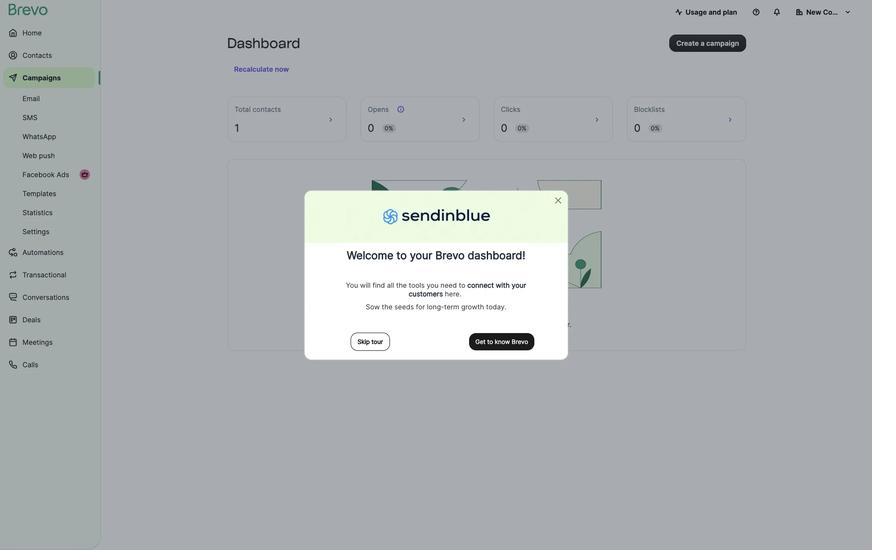 Task type: describe. For each thing, give the bounding box(es) containing it.
facebook
[[22, 170, 55, 179]]

email link
[[3, 90, 95, 107]]

on
[[420, 320, 428, 329]]

templates
[[22, 189, 56, 198]]

total
[[235, 105, 251, 114]]

create a campaign
[[677, 39, 739, 48]]

push
[[39, 151, 55, 160]]

campaigns
[[22, 74, 61, 82]]

calls link
[[3, 355, 95, 375]]

new company
[[807, 8, 855, 16]]

1
[[235, 122, 239, 135]]

left___rvooi image
[[81, 171, 88, 178]]

0 for blocklists
[[634, 122, 641, 135]]

templates link
[[3, 185, 95, 202]]

automations link
[[3, 242, 95, 263]]

you
[[405, 299, 421, 309]]

sms link
[[3, 109, 95, 126]]

and
[[709, 8, 721, 16]]

blocklists
[[634, 105, 665, 114]]

any
[[495, 299, 510, 309]]

web
[[22, 151, 37, 160]]

opens
[[368, 105, 389, 114]]

plan
[[723, 8, 737, 16]]

new
[[807, 8, 822, 16]]

email
[[22, 94, 40, 103]]

home link
[[3, 22, 95, 43]]

calls
[[22, 361, 38, 369]]

0 for clicks
[[501, 122, 508, 135]]

"create
[[430, 320, 455, 329]]

created
[[461, 299, 493, 309]]

meetings link
[[3, 332, 95, 353]]

settings link
[[3, 223, 95, 240]]

statistics link
[[3, 204, 95, 221]]

facebook ads link
[[3, 166, 95, 183]]

meetings
[[22, 338, 53, 347]]

right
[[532, 320, 547, 329]]

sms
[[22, 113, 37, 122]]

0% for blocklists
[[651, 125, 660, 132]]

total contacts
[[235, 105, 281, 114]]

the
[[507, 320, 517, 329]]

usage and plan
[[686, 8, 737, 16]]

whatsapp link
[[3, 128, 95, 145]]

whatsapp
[[22, 132, 56, 141]]

have
[[423, 299, 443, 309]]



Task type: locate. For each thing, give the bounding box(es) containing it.
contacts
[[253, 105, 281, 114]]

0 horizontal spatial campaign
[[512, 299, 553, 309]]

0 down the clicks at the top of the page
[[501, 122, 508, 135]]

1 horizontal spatial a
[[701, 39, 705, 48]]

1 horizontal spatial 0
[[501, 122, 508, 135]]

1 horizontal spatial 0%
[[518, 125, 527, 132]]

recalculate now button
[[231, 62, 292, 76]]

0 down the blocklists
[[634, 122, 641, 135]]

0
[[368, 122, 374, 135], [501, 122, 508, 135], [634, 122, 641, 135]]

statistics
[[22, 208, 53, 217]]

deals
[[22, 316, 41, 324]]

0% down the blocklists
[[651, 125, 660, 132]]

transactional link
[[3, 265, 95, 285]]

recalculate now
[[234, 65, 289, 74]]

usage
[[686, 8, 707, 16]]

0 horizontal spatial 0%
[[385, 125, 393, 132]]

0 horizontal spatial 0
[[368, 122, 374, 135]]

campaign"
[[462, 320, 497, 329]]

click
[[402, 320, 418, 329]]

0% down opens at left
[[385, 125, 393, 132]]

contacts link
[[3, 45, 95, 66]]

2 horizontal spatial 0
[[634, 122, 641, 135]]

home
[[22, 29, 42, 37]]

create
[[677, 39, 699, 48]]

0 vertical spatial campaign
[[706, 39, 739, 48]]

a inside button
[[701, 39, 705, 48]]

ads
[[57, 170, 69, 179]]

now
[[275, 65, 289, 74]]

a right "create
[[457, 320, 460, 329]]

usage and plan button
[[668, 3, 744, 21]]

1 vertical spatial a
[[457, 320, 460, 329]]

0% down the clicks at the top of the page
[[518, 125, 527, 132]]

1 0% from the left
[[385, 125, 393, 132]]

campaign inside button
[[706, 39, 739, 48]]

settings
[[22, 227, 49, 236]]

0 down opens at left
[[368, 122, 374, 135]]

yet
[[556, 299, 569, 309]]

contacts
[[22, 51, 52, 60]]

0 vertical spatial a
[[701, 39, 705, 48]]

deals link
[[3, 310, 95, 330]]

automations
[[22, 248, 64, 257]]

company
[[823, 8, 855, 16]]

create a campaign button
[[670, 35, 746, 52]]

conversations link
[[3, 287, 95, 308]]

1 vertical spatial campaign
[[512, 299, 553, 309]]

web push link
[[3, 147, 95, 164]]

1 horizontal spatial campaign
[[706, 39, 739, 48]]

web push
[[22, 151, 55, 160]]

in
[[499, 320, 505, 329]]

click on "create a campaign" in the top right corner.
[[402, 320, 572, 329]]

2 0% from the left
[[518, 125, 527, 132]]

facebook ads
[[22, 170, 69, 179]]

transactional
[[22, 271, 66, 279]]

clicks
[[501, 105, 521, 114]]

2 horizontal spatial 0%
[[651, 125, 660, 132]]

0 horizontal spatial a
[[457, 320, 460, 329]]

2 0 from the left
[[501, 122, 508, 135]]

recalculate
[[234, 65, 273, 74]]

campaigns link
[[3, 67, 95, 88]]

3 0% from the left
[[651, 125, 660, 132]]

not
[[445, 299, 459, 309]]

0%
[[385, 125, 393, 132], [518, 125, 527, 132], [651, 125, 660, 132]]

a
[[701, 39, 705, 48], [457, 320, 460, 329]]

conversations
[[22, 293, 69, 302]]

campaign
[[706, 39, 739, 48], [512, 299, 553, 309]]

3 0 from the left
[[634, 122, 641, 135]]

corner.
[[549, 320, 572, 329]]

a right the create
[[701, 39, 705, 48]]

1 0 from the left
[[368, 122, 374, 135]]

you have not created any campaign yet
[[405, 299, 569, 309]]

campaign up right
[[512, 299, 553, 309]]

0% for clicks
[[518, 125, 527, 132]]

top
[[519, 320, 530, 329]]

new company button
[[789, 3, 858, 21]]

campaign down plan
[[706, 39, 739, 48]]

dashboard
[[227, 35, 300, 51]]



Task type: vqa. For each thing, say whether or not it's contained in the screenshot.
Total
yes



